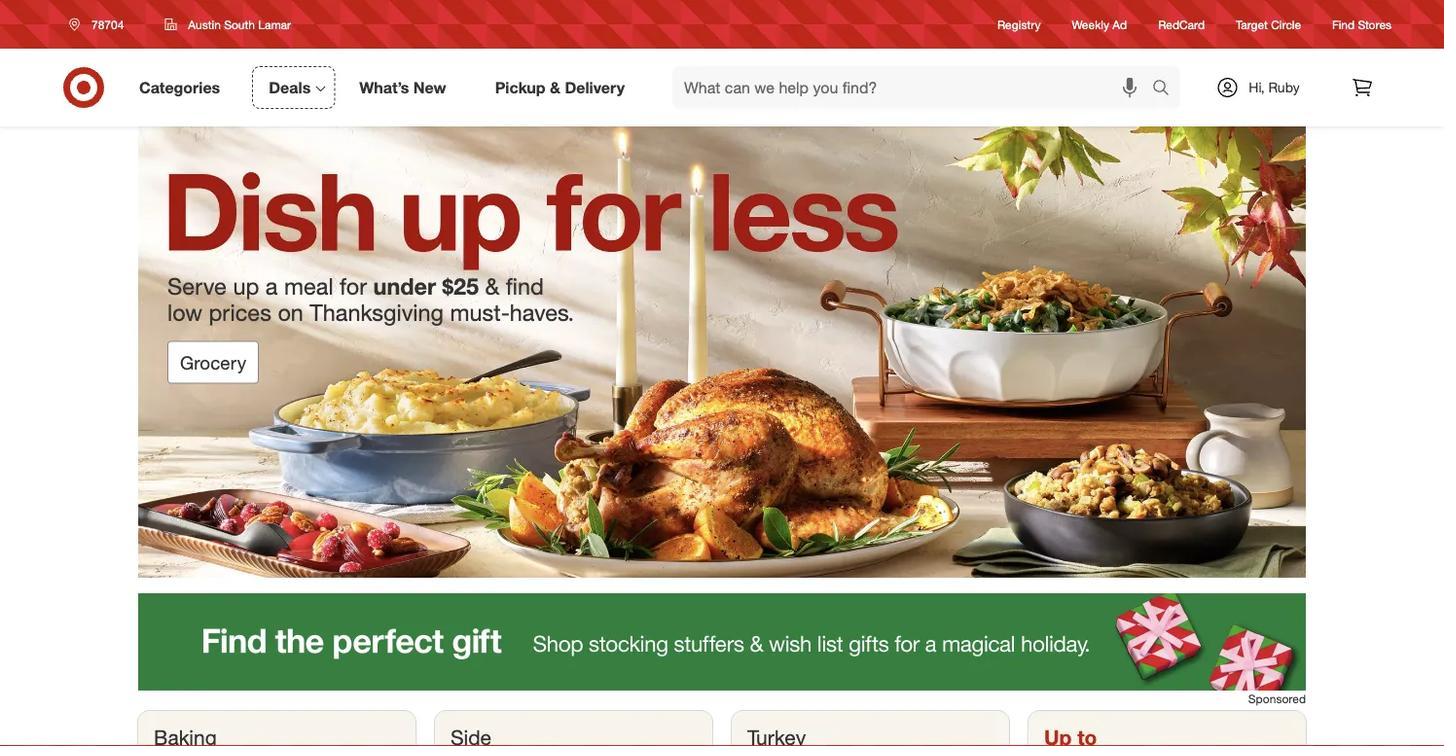 Task type: describe. For each thing, give the bounding box(es) containing it.
pickup & delivery
[[495, 78, 625, 97]]

pickup & delivery link
[[478, 66, 649, 109]]

registry
[[997, 17, 1041, 32]]

registry link
[[997, 16, 1041, 33]]

austin south lamar button
[[152, 7, 304, 42]]

ruby
[[1268, 79, 1300, 96]]

grocery button
[[167, 341, 259, 384]]

hi, ruby
[[1249, 79, 1300, 96]]

find
[[506, 272, 544, 300]]

delivery
[[565, 78, 625, 97]]

thanksgiving
[[310, 298, 444, 326]]

ad
[[1112, 17, 1127, 32]]

circle
[[1271, 17, 1301, 32]]

target circle link
[[1236, 16, 1301, 33]]

austin south lamar
[[188, 17, 291, 32]]

serve up a meal for under $25
[[167, 272, 479, 300]]

78704
[[91, 17, 124, 32]]

deals link
[[252, 66, 335, 109]]

advertisement region
[[138, 594, 1306, 691]]

What can we help you find? suggestions appear below search field
[[672, 66, 1157, 109]]

find
[[1332, 17, 1355, 32]]

78704 button
[[56, 7, 144, 42]]

dish up for less image
[[138, 126, 1306, 578]]

search button
[[1143, 66, 1190, 113]]

sponsored
[[1248, 692, 1306, 706]]

categories link
[[123, 66, 244, 109]]

weekly ad link
[[1072, 16, 1127, 33]]

what's new link
[[343, 66, 471, 109]]

redcard
[[1158, 17, 1205, 32]]

0 vertical spatial &
[[550, 78, 560, 97]]

target
[[1236, 17, 1268, 32]]



Task type: vqa. For each thing, say whether or not it's contained in the screenshot.
advertisement region
yes



Task type: locate. For each thing, give the bounding box(es) containing it.
what's new
[[359, 78, 446, 97]]

grocery
[[180, 351, 246, 373]]

for
[[340, 272, 367, 300]]

south
[[224, 17, 255, 32]]

prices
[[209, 298, 271, 326]]

find stores link
[[1332, 16, 1391, 33]]

up
[[233, 272, 259, 300]]

categories
[[139, 78, 220, 97]]

deals
[[269, 78, 311, 97]]

& find low prices on thanksgiving must-haves.
[[167, 272, 574, 326]]

austin
[[188, 17, 221, 32]]

a
[[266, 272, 278, 300]]

hi,
[[1249, 79, 1265, 96]]

&
[[550, 78, 560, 97], [485, 272, 500, 300]]

$25
[[442, 272, 479, 300]]

what's
[[359, 78, 409, 97]]

lamar
[[258, 17, 291, 32]]

& inside & find low prices on thanksgiving must-haves.
[[485, 272, 500, 300]]

1 vertical spatial &
[[485, 272, 500, 300]]

pickup
[[495, 78, 545, 97]]

haves.
[[510, 298, 574, 326]]

0 horizontal spatial &
[[485, 272, 500, 300]]

on
[[278, 298, 303, 326]]

serve
[[167, 272, 227, 300]]

meal
[[284, 272, 333, 300]]

new
[[413, 78, 446, 97]]

weekly ad
[[1072, 17, 1127, 32]]

& right pickup
[[550, 78, 560, 97]]

stores
[[1358, 17, 1391, 32]]

weekly
[[1072, 17, 1109, 32]]

redcard link
[[1158, 16, 1205, 33]]

under
[[373, 272, 436, 300]]

low
[[167, 298, 202, 326]]

& right $25
[[485, 272, 500, 300]]

must-
[[450, 298, 510, 326]]

search
[[1143, 80, 1190, 99]]

1 horizontal spatial &
[[550, 78, 560, 97]]

target circle
[[1236, 17, 1301, 32]]

find stores
[[1332, 17, 1391, 32]]



